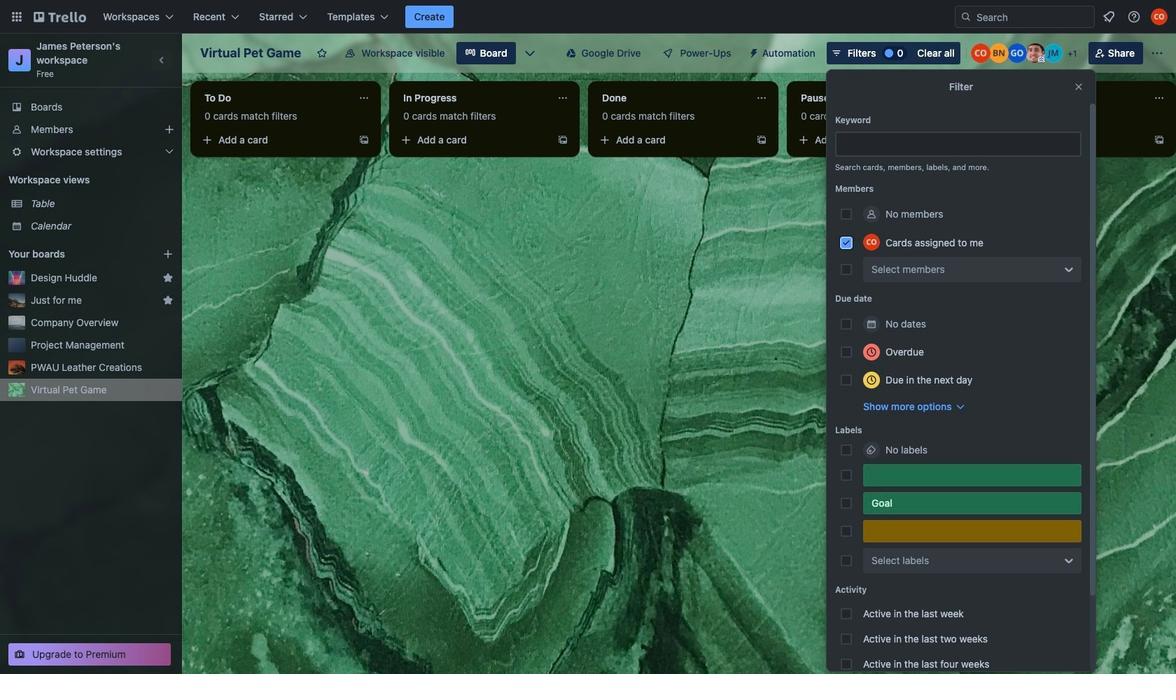Task type: vqa. For each thing, say whether or not it's contained in the screenshot.
back
no



Task type: describe. For each thing, give the bounding box(es) containing it.
back to home image
[[34, 6, 86, 28]]

1 vertical spatial christina overa (christinaovera) image
[[971, 43, 991, 63]]

james peterson (jamespeterson93) image
[[1026, 43, 1045, 63]]

show menu image
[[1151, 46, 1165, 60]]

4 create from template… image from the left
[[955, 134, 966, 146]]

primary element
[[0, 0, 1176, 34]]

2 create from template… image from the left
[[557, 134, 569, 146]]

close popover image
[[1074, 81, 1085, 92]]

1 create from template… image from the left
[[359, 134, 370, 146]]

color: green, title: "goal" element
[[863, 492, 1082, 515]]

1 starred icon image from the top
[[162, 272, 174, 284]]

your boards with 6 items element
[[8, 246, 141, 263]]

2 starred icon image from the top
[[162, 295, 174, 306]]

2 horizontal spatial christina overa (christinaovera) image
[[1151, 8, 1168, 25]]

jeremy miller (jeremymiller198) image
[[1044, 43, 1064, 63]]

google drive icon image
[[566, 48, 576, 58]]



Task type: locate. For each thing, give the bounding box(es) containing it.
Enter a keyword… text field
[[835, 132, 1082, 157]]

this member is an admin of this board. image
[[1038, 57, 1045, 63]]

0 vertical spatial christina overa (christinaovera) image
[[1151, 8, 1168, 25]]

add board image
[[162, 249, 174, 260]]

1 horizontal spatial christina overa (christinaovera) image
[[971, 43, 991, 63]]

search image
[[961, 11, 972, 22]]

1 vertical spatial starred icon image
[[162, 295, 174, 306]]

0 vertical spatial starred icon image
[[162, 272, 174, 284]]

create from template… image
[[359, 134, 370, 146], [557, 134, 569, 146], [756, 134, 768, 146], [955, 134, 966, 146]]

None text field
[[793, 87, 950, 109], [992, 87, 1148, 109], [793, 87, 950, 109], [992, 87, 1148, 109]]

workspace navigation collapse icon image
[[153, 50, 172, 70]]

customize views image
[[523, 46, 537, 60]]

color: green, title: none element
[[863, 464, 1082, 487]]

3 create from template… image from the left
[[756, 134, 768, 146]]

open information menu image
[[1127, 10, 1141, 24]]

star or unstar board image
[[317, 48, 328, 59]]

Search field
[[972, 7, 1095, 27]]

christina overa (christinaovera) image
[[1151, 8, 1168, 25], [971, 43, 991, 63], [863, 234, 880, 251]]

0 horizontal spatial christina overa (christinaovera) image
[[863, 234, 880, 251]]

gary orlando (garyorlando) image
[[1008, 43, 1027, 63]]

create from template… image
[[1154, 134, 1165, 146]]

starred icon image
[[162, 272, 174, 284], [162, 295, 174, 306]]

2 vertical spatial christina overa (christinaovera) image
[[863, 234, 880, 251]]

0 notifications image
[[1101, 8, 1118, 25]]

Board name text field
[[193, 42, 308, 64]]

color: yellow, title: none element
[[863, 520, 1082, 543]]

sm image
[[743, 42, 762, 62]]

ben nelson (bennelson96) image
[[989, 43, 1009, 63]]

None text field
[[196, 87, 353, 109], [395, 87, 552, 109], [594, 87, 751, 109], [196, 87, 353, 109], [395, 87, 552, 109], [594, 87, 751, 109]]



